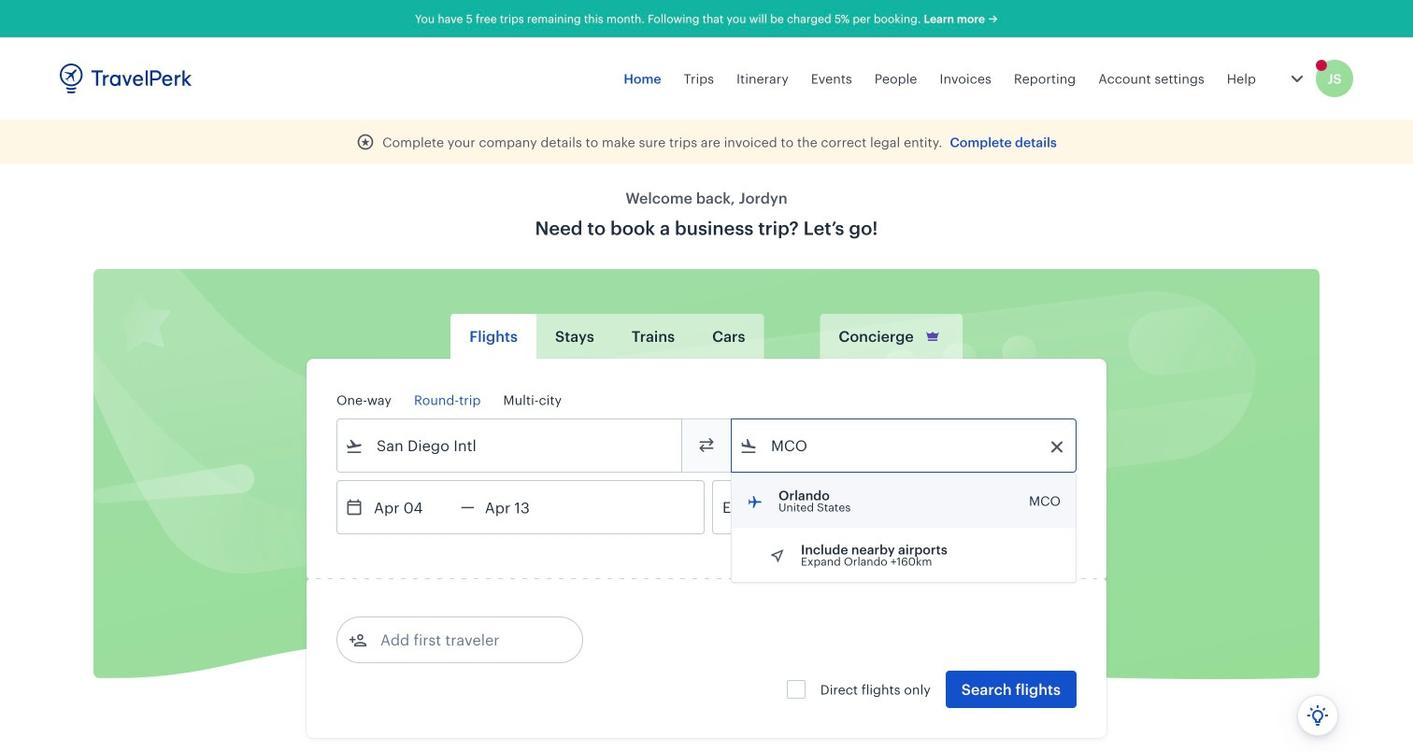 Task type: vqa. For each thing, say whether or not it's contained in the screenshot.
Add traveler search field
no



Task type: describe. For each thing, give the bounding box(es) containing it.
Add first traveler search field
[[367, 625, 562, 655]]

From search field
[[364, 431, 657, 461]]

Depart text field
[[364, 481, 461, 534]]



Task type: locate. For each thing, give the bounding box(es) containing it.
To search field
[[758, 431, 1052, 461]]

Return text field
[[475, 481, 572, 534]]



